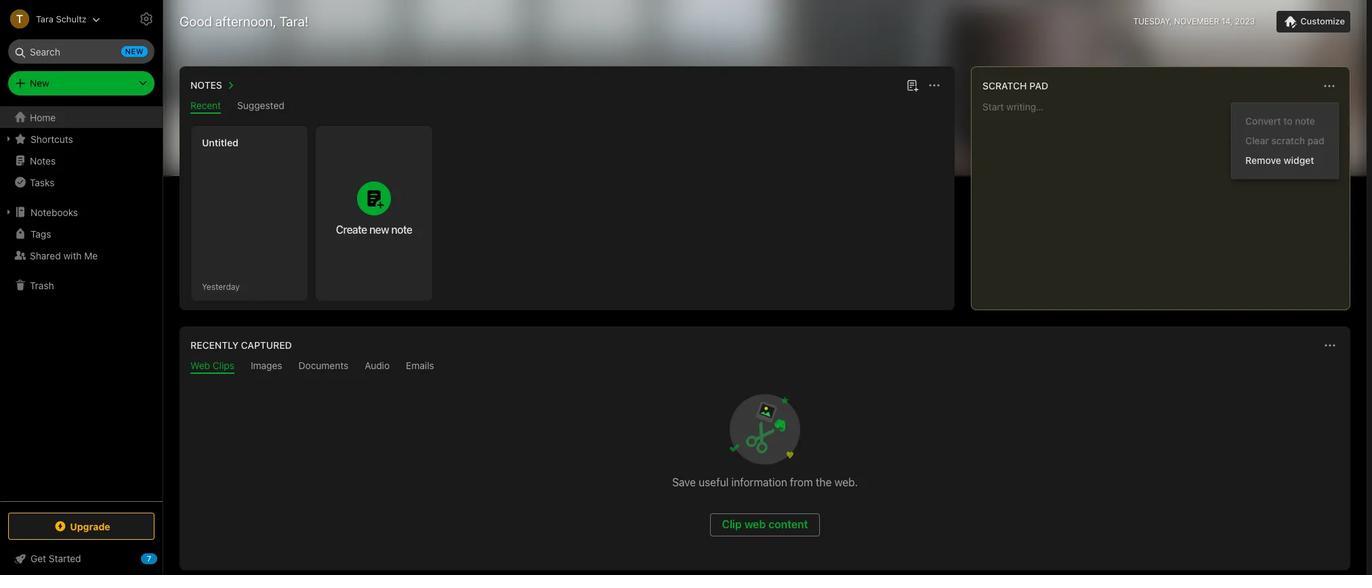 Task type: describe. For each thing, give the bounding box(es) containing it.
images tab
[[251, 360, 282, 374]]

note for convert to note
[[1295, 115, 1316, 127]]

documents
[[299, 360, 349, 371]]

good afternoon, tara!
[[180, 14, 309, 29]]

captured
[[241, 340, 292, 351]]

remove widget link
[[1232, 150, 1339, 170]]

notebooks
[[30, 206, 78, 218]]

recent
[[190, 100, 221, 111]]

emails tab
[[406, 360, 434, 374]]

content
[[769, 518, 808, 531]]

upgrade button
[[8, 513, 155, 540]]

Search text field
[[18, 39, 145, 64]]

information
[[732, 476, 787, 489]]

pad
[[1030, 80, 1049, 91]]

convert to note
[[1246, 115, 1316, 127]]

emails
[[406, 360, 434, 371]]

tab list for notes
[[182, 100, 952, 114]]

web clips
[[190, 360, 234, 371]]

notebooks link
[[0, 201, 162, 223]]

Start writing… text field
[[983, 101, 1349, 299]]

web.
[[835, 476, 858, 489]]

clip web content
[[722, 518, 808, 531]]

tara
[[36, 13, 53, 24]]

useful
[[699, 476, 729, 489]]

create new note button
[[316, 126, 432, 301]]

recent tab panel
[[180, 114, 955, 310]]

shared
[[30, 250, 61, 261]]

remove widget
[[1246, 155, 1315, 166]]

more actions field for recently captured
[[1321, 336, 1340, 355]]

tuesday, november 14, 2023
[[1134, 16, 1255, 26]]

pad
[[1308, 135, 1325, 146]]

new
[[30, 77, 49, 89]]

good
[[180, 14, 212, 29]]

suggested tab
[[237, 100, 285, 114]]

schultz
[[56, 13, 87, 24]]

clear scratch pad
[[1246, 135, 1325, 146]]

audio
[[365, 360, 390, 371]]

0 horizontal spatial more actions image
[[927, 77, 943, 94]]

home link
[[0, 106, 163, 128]]

clips
[[213, 360, 234, 371]]

more actions image
[[1322, 338, 1339, 354]]

november
[[1175, 16, 1220, 26]]

new button
[[8, 71, 155, 96]]

documents tab
[[299, 360, 349, 374]]

tara!
[[280, 14, 309, 29]]

shortcuts
[[30, 133, 73, 145]]

clip web content button
[[711, 514, 820, 537]]

convert to note link
[[1232, 111, 1339, 131]]

save
[[672, 476, 696, 489]]

clear
[[1246, 135, 1269, 146]]

get
[[30, 553, 46, 565]]

dropdown list menu
[[1232, 111, 1339, 170]]



Task type: locate. For each thing, give the bounding box(es) containing it.
More actions field
[[925, 76, 944, 95], [1320, 77, 1339, 96], [1321, 336, 1340, 355]]

tasks
[[30, 177, 54, 188]]

tara schultz
[[36, 13, 87, 24]]

clear scratch pad link
[[1232, 131, 1339, 150]]

note inside button
[[391, 224, 412, 236]]

recently
[[190, 340, 239, 351]]

home
[[30, 111, 56, 123]]

recently captured button
[[188, 338, 292, 354]]

trash link
[[0, 274, 162, 296]]

Account field
[[0, 5, 100, 33]]

1 horizontal spatial more actions image
[[1322, 78, 1338, 94]]

2 tab list from the top
[[182, 360, 1348, 374]]

1 tab list from the top
[[182, 100, 952, 114]]

1 vertical spatial note
[[391, 224, 412, 236]]

tab list containing web clips
[[182, 360, 1348, 374]]

tab list
[[182, 100, 952, 114], [182, 360, 1348, 374]]

with
[[63, 250, 82, 261]]

get started
[[30, 553, 81, 565]]

new inside search box
[[125, 47, 144, 56]]

notes button
[[188, 77, 238, 94]]

from
[[790, 476, 813, 489]]

tree
[[0, 106, 163, 501]]

14,
[[1222, 16, 1233, 26]]

tasks button
[[0, 171, 162, 193]]

tab list for recently captured
[[182, 360, 1348, 374]]

shared with me
[[30, 250, 98, 261]]

notes link
[[0, 150, 162, 171]]

widget
[[1284, 155, 1315, 166]]

note inside dropdown list menu
[[1295, 115, 1316, 127]]

tuesday,
[[1134, 16, 1172, 26]]

new inside button
[[369, 224, 389, 236]]

trash
[[30, 280, 54, 291]]

suggested
[[237, 100, 285, 111]]

notes up "recent" at the top left of page
[[190, 79, 222, 91]]

me
[[84, 250, 98, 261]]

2023
[[1235, 16, 1255, 26]]

scratch pad button
[[980, 78, 1049, 94]]

clip
[[722, 518, 742, 531]]

notes
[[190, 79, 222, 91], [30, 155, 56, 166]]

expand notebooks image
[[3, 207, 14, 218]]

web clips tab panel
[[180, 374, 1351, 571]]

0 vertical spatial tab list
[[182, 100, 952, 114]]

notes up tasks
[[30, 155, 56, 166]]

web clips tab
[[190, 360, 234, 374]]

note for create new note
[[391, 224, 412, 236]]

new
[[125, 47, 144, 56], [369, 224, 389, 236]]

new search field
[[18, 39, 148, 64]]

shared with me link
[[0, 245, 162, 266]]

0 vertical spatial new
[[125, 47, 144, 56]]

untitled
[[202, 137, 238, 148]]

images
[[251, 360, 282, 371]]

more actions field for scratch pad
[[1320, 77, 1339, 96]]

new down settings 'image' on the left top
[[125, 47, 144, 56]]

create
[[336, 224, 367, 236]]

customize button
[[1277, 11, 1351, 33]]

new right create
[[369, 224, 389, 236]]

settings image
[[138, 11, 155, 27]]

Help and Learning task checklist field
[[0, 548, 163, 570]]

note right create
[[391, 224, 412, 236]]

7
[[147, 554, 151, 563]]

the
[[816, 476, 832, 489]]

tab list containing recent
[[182, 100, 952, 114]]

create new note
[[336, 224, 412, 236]]

0 horizontal spatial notes
[[30, 155, 56, 166]]

1 vertical spatial new
[[369, 224, 389, 236]]

1 vertical spatial tab list
[[182, 360, 1348, 374]]

notes inside notes link
[[30, 155, 56, 166]]

note
[[1295, 115, 1316, 127], [391, 224, 412, 236]]

tags button
[[0, 223, 162, 245]]

remove
[[1246, 155, 1282, 166]]

1 horizontal spatial note
[[1295, 115, 1316, 127]]

1 vertical spatial notes
[[30, 155, 56, 166]]

tree containing home
[[0, 106, 163, 501]]

notes inside notes button
[[190, 79, 222, 91]]

web
[[190, 360, 210, 371]]

tags
[[30, 228, 51, 240]]

upgrade
[[70, 521, 110, 532]]

recent tab
[[190, 100, 221, 114]]

0 horizontal spatial note
[[391, 224, 412, 236]]

scratch
[[1272, 135, 1306, 146]]

web
[[745, 518, 766, 531]]

more actions image
[[927, 77, 943, 94], [1322, 78, 1338, 94]]

0 vertical spatial notes
[[190, 79, 222, 91]]

0 horizontal spatial new
[[125, 47, 144, 56]]

shortcuts button
[[0, 128, 162, 150]]

convert
[[1246, 115, 1281, 127]]

scratch pad
[[983, 80, 1049, 91]]

to
[[1284, 115, 1293, 127]]

customize
[[1301, 16, 1345, 26]]

yesterday
[[202, 282, 240, 292]]

1 horizontal spatial new
[[369, 224, 389, 236]]

recently captured
[[190, 340, 292, 351]]

afternoon,
[[215, 14, 276, 29]]

audio tab
[[365, 360, 390, 374]]

note right to
[[1295, 115, 1316, 127]]

click to collapse image
[[158, 550, 168, 567]]

more actions image inside field
[[1322, 78, 1338, 94]]

0 vertical spatial note
[[1295, 115, 1316, 127]]

scratch
[[983, 80, 1027, 91]]

save useful information from the web.
[[672, 476, 858, 489]]

started
[[49, 553, 81, 565]]

1 horizontal spatial notes
[[190, 79, 222, 91]]



Task type: vqa. For each thing, say whether or not it's contained in the screenshot.
NOTE EDITOR "text box"
no



